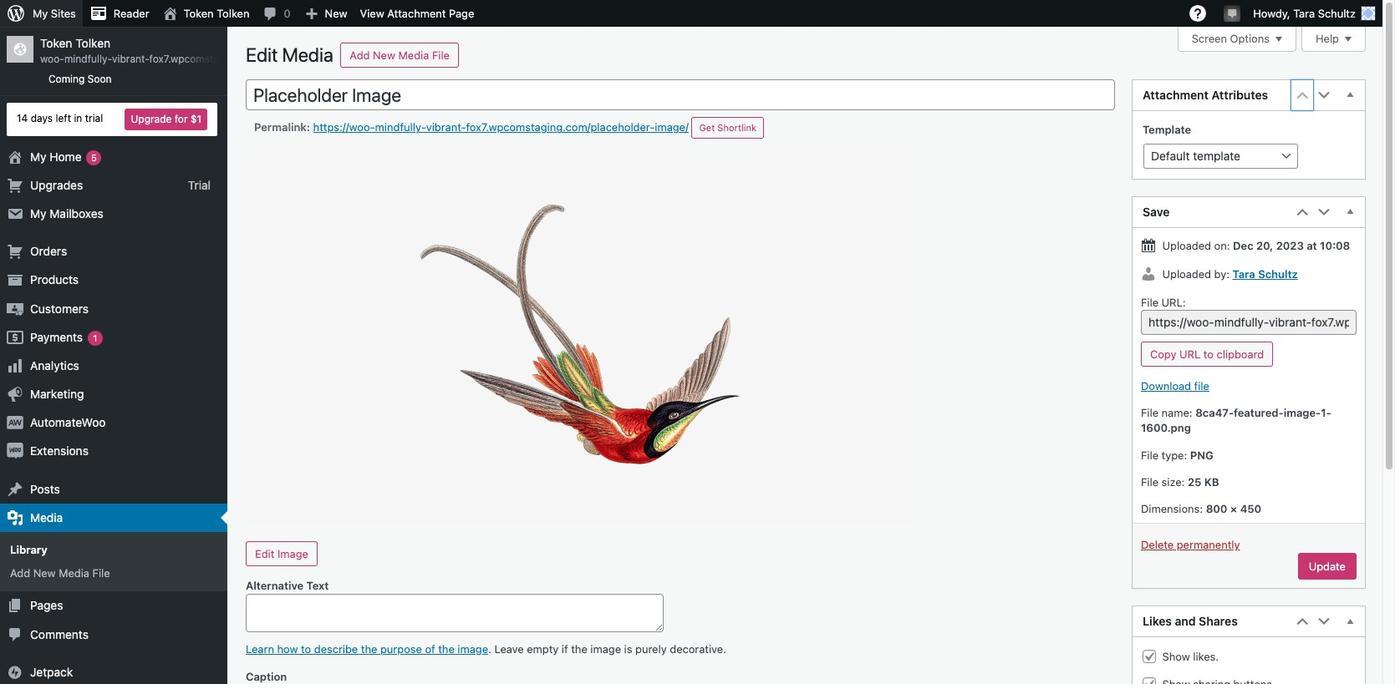 Task type: locate. For each thing, give the bounding box(es) containing it.
how
[[277, 643, 298, 656]]

800 × 450
[[1206, 502, 1262, 516]]

1 horizontal spatial token
[[184, 7, 214, 20]]

None text field
[[246, 79, 1115, 111]]

tolken inside token tolken woo-mindfully-vibrant-fox7.wpcomstaging.com coming soon
[[75, 36, 110, 50]]

add
[[350, 48, 370, 62], [10, 567, 30, 580]]

file for file size: 25 kb
[[1141, 476, 1159, 489]]

0 vertical spatial to
[[1204, 348, 1214, 361]]

mindfully- inside token tolken woo-mindfully-vibrant-fox7.wpcomstaging.com coming soon
[[64, 53, 112, 65]]

1 horizontal spatial schultz
[[1318, 7, 1356, 20]]

1 vertical spatial add new media file
[[10, 567, 110, 580]]

in
[[74, 112, 82, 125]]

to right url
[[1204, 348, 1214, 361]]

schultz down 2023
[[1258, 267, 1298, 281]]

1 vertical spatial attachment
[[1143, 88, 1209, 102]]

my mailboxes
[[30, 206, 103, 221]]

new left view
[[325, 7, 347, 20]]

the left purpose
[[361, 643, 377, 656]]

1 vertical spatial tara
[[1233, 267, 1256, 281]]

screen
[[1192, 32, 1227, 46]]

0 horizontal spatial mindfully-
[[64, 53, 112, 65]]

media link
[[0, 504, 227, 533]]

permalink: https://woo-mindfully-vibrant-fox7.wpcomstaging.com/placeholder-image/
[[254, 121, 689, 134]]

file
[[1194, 380, 1210, 393]]

my mailboxes link
[[0, 200, 227, 228]]

attachment
[[387, 7, 446, 20], [1143, 88, 1209, 102]]

trial
[[188, 178, 211, 192]]

0 vertical spatial schultz
[[1318, 7, 1356, 20]]

1 image from the left
[[458, 643, 488, 656]]

1 horizontal spatial to
[[1204, 348, 1214, 361]]

0 horizontal spatial to
[[301, 643, 311, 656]]

to for how
[[301, 643, 311, 656]]

image left is
[[591, 643, 621, 656]]

0 vertical spatial token
[[184, 7, 214, 20]]

1 horizontal spatial tolken
[[217, 7, 250, 20]]

my inside my mailboxes link
[[30, 206, 46, 221]]

likes.
[[1193, 650, 1219, 664]]

extensions link
[[0, 438, 227, 466]]

.
[[488, 643, 491, 656]]

new
[[325, 7, 347, 20], [373, 48, 395, 62], [33, 567, 56, 580]]

1 horizontal spatial add new media file link
[[341, 43, 459, 68]]

to inside 'button'
[[1204, 348, 1214, 361]]

file up 1600.png
[[1141, 407, 1159, 420]]

permanently
[[1177, 539, 1240, 552]]

1 horizontal spatial mindfully-
[[375, 121, 426, 134]]

0 vertical spatial mindfully-
[[64, 53, 112, 65]]

learn how to describe the purpose of the image link
[[246, 643, 488, 656]]

token inside 'toolbar' navigation
[[184, 7, 214, 20]]

image left leave
[[458, 643, 488, 656]]

vibrant-
[[112, 53, 149, 65], [426, 121, 466, 134]]

1 vertical spatial add
[[10, 567, 30, 580]]

mindfully-
[[64, 53, 112, 65], [375, 121, 426, 134]]

1 uploaded from the top
[[1163, 239, 1211, 252]]

my left home
[[30, 149, 46, 164]]

template
[[1143, 123, 1191, 136]]

None button
[[246, 542, 318, 567]]

coming
[[48, 73, 85, 85]]

add new media file link down view attachment page
[[341, 43, 459, 68]]

howdy,
[[1253, 7, 1291, 20]]

1 vertical spatial vibrant-
[[426, 121, 466, 134]]

token up woo-
[[40, 36, 72, 50]]

attachment right view
[[387, 7, 446, 20]]

media down view attachment page
[[398, 48, 429, 62]]

0 vertical spatial add
[[350, 48, 370, 62]]

1 horizontal spatial tara
[[1294, 7, 1315, 20]]

my for my home 5
[[30, 149, 46, 164]]

token tolken
[[184, 7, 250, 20]]

download
[[1141, 380, 1191, 393]]

get shortlink
[[699, 122, 757, 133]]

image
[[458, 643, 488, 656], [591, 643, 621, 656]]

add new media file up 'pages'
[[10, 567, 110, 580]]

2 uploaded from the top
[[1163, 267, 1211, 281]]

learn
[[246, 643, 274, 656]]

0 horizontal spatial token
[[40, 36, 72, 50]]

token up fox7.wpcomstaging.com
[[184, 7, 214, 20]]

the right if
[[571, 643, 588, 656]]

0 horizontal spatial add
[[10, 567, 30, 580]]

tolken for token tolken
[[217, 7, 250, 20]]

0 vertical spatial add new media file link
[[341, 43, 459, 68]]

library
[[10, 543, 47, 557]]

file left 'size:' in the right of the page
[[1141, 476, 1159, 489]]

0 horizontal spatial image
[[458, 643, 488, 656]]

shares
[[1199, 615, 1238, 629]]

1 horizontal spatial vibrant-
[[426, 121, 466, 134]]

1 vertical spatial uploaded
[[1163, 267, 1211, 281]]

2 horizontal spatial new
[[373, 48, 395, 62]]

type:
[[1162, 449, 1187, 462]]

my sites link
[[0, 0, 83, 27]]

uploaded left on:
[[1163, 239, 1211, 252]]

attachment inside 'toolbar' navigation
[[387, 7, 446, 20]]

caption
[[246, 671, 287, 684]]

tara right by:
[[1233, 267, 1256, 281]]

attachment up template on the right of the page
[[1143, 88, 1209, 102]]

schultz inside 'toolbar' navigation
[[1318, 7, 1356, 20]]

0 vertical spatial new
[[325, 7, 347, 20]]

2 vertical spatial my
[[30, 206, 46, 221]]

0 vertical spatial vibrant-
[[112, 53, 149, 65]]

2 vertical spatial new
[[33, 567, 56, 580]]

0 vertical spatial tara
[[1294, 7, 1315, 20]]

attributes
[[1212, 88, 1268, 102]]

25
[[1188, 476, 1202, 489]]

1 horizontal spatial add new media file
[[350, 48, 450, 62]]

schultz up help dropdown button at right top
[[1318, 7, 1356, 20]]

2 horizontal spatial the
[[571, 643, 588, 656]]

add new media file inside main menu navigation
[[10, 567, 110, 580]]

token
[[184, 7, 214, 20], [40, 36, 72, 50]]

image-
[[1284, 407, 1321, 420]]

schultz
[[1318, 7, 1356, 20], [1258, 267, 1298, 281]]

reader link
[[83, 0, 156, 27]]

1 horizontal spatial image
[[591, 643, 621, 656]]

orders link
[[0, 238, 227, 266]]

1 horizontal spatial the
[[438, 643, 455, 656]]

tolken for token tolken woo-mindfully-vibrant-fox7.wpcomstaging.com coming soon
[[75, 36, 110, 50]]

marketing
[[30, 387, 84, 401]]

show
[[1163, 650, 1190, 664]]

2 the from the left
[[438, 643, 455, 656]]

None submit
[[1298, 554, 1357, 580]]

my left the sites
[[33, 7, 48, 20]]

1 vertical spatial mindfully-
[[375, 121, 426, 134]]

clipboard
[[1217, 348, 1264, 361]]

tolken inside 'toolbar' navigation
[[217, 7, 250, 20]]

0 vertical spatial my
[[33, 7, 48, 20]]

0 vertical spatial tolken
[[217, 7, 250, 20]]

0 horizontal spatial schultz
[[1258, 267, 1298, 281]]

token inside token tolken woo-mindfully-vibrant-fox7.wpcomstaging.com coming soon
[[40, 36, 72, 50]]

tolken up soon
[[75, 36, 110, 50]]

add new media file link up the pages link on the bottom left
[[0, 562, 227, 586]]

my inside 'my sites' link
[[33, 7, 48, 20]]

uploaded up url:
[[1163, 267, 1211, 281]]

view
[[360, 7, 384, 20]]

the right 'of' at bottom left
[[438, 643, 455, 656]]

1 vertical spatial new
[[373, 48, 395, 62]]

posts
[[30, 482, 60, 496]]

0 horizontal spatial attachment
[[387, 7, 446, 20]]

my down "upgrades"
[[30, 206, 46, 221]]

of
[[425, 643, 435, 656]]

shortlink
[[718, 122, 757, 133]]

1 vertical spatial token
[[40, 36, 72, 50]]

file left url:
[[1141, 296, 1159, 309]]

0 vertical spatial uploaded
[[1163, 239, 1211, 252]]

tara inside 'toolbar' navigation
[[1294, 7, 1315, 20]]

File URL: text field
[[1141, 310, 1357, 335]]

my sites
[[33, 7, 76, 20]]

add new media file
[[350, 48, 450, 62], [10, 567, 110, 580]]

1 vertical spatial my
[[30, 149, 46, 164]]

0 horizontal spatial the
[[361, 643, 377, 656]]

1 vertical spatial to
[[301, 643, 311, 656]]

add down library
[[10, 567, 30, 580]]

posts link
[[0, 475, 227, 504]]

media down new link
[[282, 43, 333, 66]]

at
[[1307, 239, 1317, 252]]

page
[[449, 7, 474, 20]]

0 horizontal spatial add new media file
[[10, 567, 110, 580]]

download file link
[[1141, 380, 1210, 393]]

token for token tolken
[[184, 7, 214, 20]]

purely
[[635, 643, 667, 656]]

file left type:
[[1141, 449, 1159, 462]]

toolbar navigation
[[0, 0, 1383, 30]]

1 vertical spatial add new media file link
[[0, 562, 227, 586]]

10:08
[[1320, 239, 1350, 252]]

copy url to clipboard button
[[1141, 342, 1273, 367]]

1600.png
[[1141, 422, 1191, 435]]

new down library
[[33, 567, 56, 580]]

add down view
[[350, 48, 370, 62]]

0 horizontal spatial tolken
[[75, 36, 110, 50]]

and
[[1175, 615, 1196, 629]]

2023
[[1276, 239, 1304, 252]]

0 horizontal spatial add new media file link
[[0, 562, 227, 586]]

soon
[[88, 73, 112, 85]]

left
[[56, 112, 71, 125]]

file down library link
[[92, 567, 110, 580]]

tara
[[1294, 7, 1315, 20], [1233, 267, 1256, 281]]

add new media file down view attachment page
[[350, 48, 450, 62]]

1 vertical spatial tolken
[[75, 36, 110, 50]]

new inside 'toolbar' navigation
[[325, 7, 347, 20]]

0 horizontal spatial tara
[[1233, 267, 1256, 281]]

file for file url:
[[1141, 296, 1159, 309]]

upgrade
[[131, 113, 172, 125]]

tolken left 0 link
[[217, 7, 250, 20]]

to right how
[[301, 643, 311, 656]]

new inside main menu navigation
[[33, 567, 56, 580]]

0 vertical spatial attachment
[[387, 7, 446, 20]]

new down view
[[373, 48, 395, 62]]

0 horizontal spatial new
[[33, 567, 56, 580]]

my
[[33, 7, 48, 20], [30, 149, 46, 164], [30, 206, 46, 221]]

tara right howdy,
[[1294, 7, 1315, 20]]

0 horizontal spatial vibrant-
[[112, 53, 149, 65]]

1 horizontal spatial new
[[325, 7, 347, 20]]



Task type: describe. For each thing, give the bounding box(es) containing it.
media down posts
[[30, 511, 63, 525]]

get shortlink button
[[692, 117, 764, 139]]

file type: png
[[1141, 449, 1214, 462]]

Alternative Text text field
[[246, 595, 664, 633]]

empty
[[527, 643, 559, 656]]

uploaded for on:
[[1163, 239, 1211, 252]]

file down page
[[432, 48, 450, 62]]

customers link
[[0, 295, 227, 323]]

attachment attributes
[[1143, 88, 1268, 102]]

by:
[[1214, 267, 1230, 281]]

my home 5
[[30, 149, 97, 164]]

vibrant- inside token tolken woo-mindfully-vibrant-fox7.wpcomstaging.com coming soon
[[112, 53, 149, 65]]

reader
[[114, 7, 149, 20]]

1 horizontal spatial attachment
[[1143, 88, 1209, 102]]

comments
[[30, 627, 89, 642]]

8ca47-featured-image-1- 1600.png
[[1141, 407, 1332, 435]]

uploaded on: dec 20, 2023 at 10:08
[[1160, 239, 1350, 252]]

file name:
[[1141, 407, 1196, 420]]

token tolken link
[[156, 0, 256, 27]]

decorative.
[[670, 643, 726, 656]]

https://woo-
[[313, 121, 375, 134]]

file for file name:
[[1141, 407, 1159, 420]]

image/
[[655, 121, 689, 134]]

Show sharing buttons. checkbox
[[1143, 678, 1156, 685]]

options
[[1230, 32, 1270, 46]]

upgrade for $1
[[131, 113, 201, 125]]

dimensions:
[[1141, 502, 1203, 516]]

size:
[[1162, 476, 1185, 489]]

edit
[[246, 43, 278, 66]]

permalink:
[[254, 121, 310, 134]]

home
[[50, 149, 82, 164]]

describe
[[314, 643, 358, 656]]

3 the from the left
[[571, 643, 588, 656]]

sites
[[51, 7, 76, 20]]

my for my mailboxes
[[30, 206, 46, 221]]

Show likes. checkbox
[[1143, 650, 1156, 663]]

0 vertical spatial add new media file
[[350, 48, 450, 62]]

$1
[[191, 113, 201, 125]]

upgrade for $1 button
[[125, 108, 207, 130]]

edit media
[[246, 43, 333, 66]]

products link
[[0, 266, 227, 295]]

jetpack link
[[0, 659, 227, 685]]

media up 'pages'
[[59, 567, 89, 580]]

pages link
[[0, 592, 227, 621]]

mailboxes
[[50, 206, 103, 221]]

8ca47-
[[1196, 407, 1234, 420]]

screen options button
[[1178, 27, 1297, 52]]

pages
[[30, 599, 63, 613]]

view attachment page link
[[354, 0, 481, 27]]

file url:
[[1141, 296, 1186, 309]]

if
[[562, 643, 568, 656]]

token for token tolken woo-mindfully-vibrant-fox7.wpcomstaging.com coming soon
[[40, 36, 72, 50]]

help
[[1316, 32, 1339, 46]]

main menu navigation
[[0, 27, 263, 685]]

kb
[[1205, 476, 1219, 489]]

notification image
[[1226, 6, 1239, 19]]

alternative text
[[246, 579, 329, 593]]

automatewoo
[[30, 416, 106, 430]]

alternative
[[246, 579, 304, 593]]

uploaded by: tara schultz
[[1160, 267, 1298, 281]]

tara schultz link
[[1233, 267, 1298, 281]]

name:
[[1162, 407, 1193, 420]]

20,
[[1257, 239, 1273, 252]]

save
[[1143, 205, 1170, 219]]

get
[[699, 122, 715, 133]]

to for url
[[1204, 348, 1214, 361]]

1 horizontal spatial add
[[350, 48, 370, 62]]

my for my sites
[[33, 7, 48, 20]]

purpose
[[380, 643, 422, 656]]

library link
[[0, 538, 227, 562]]

comments link
[[0, 621, 227, 649]]

on:
[[1214, 239, 1230, 252]]

days
[[31, 112, 53, 125]]

view attachment page
[[360, 7, 474, 20]]

uploaded for by:
[[1163, 267, 1211, 281]]

dimensions: 800 × 450
[[1141, 502, 1262, 516]]

0 link
[[256, 0, 297, 27]]

14 days left in trial
[[17, 112, 103, 125]]

1 vertical spatial schultz
[[1258, 267, 1298, 281]]

token tolken woo-mindfully-vibrant-fox7.wpcomstaging.com coming soon
[[40, 36, 263, 85]]

for
[[175, 113, 188, 125]]

new link
[[297, 0, 354, 27]]

1 the from the left
[[361, 643, 377, 656]]

automatewoo link
[[0, 409, 227, 438]]

analytics link
[[0, 352, 227, 380]]

dec
[[1233, 239, 1254, 252]]

is
[[624, 643, 632, 656]]

file for file type: png
[[1141, 449, 1159, 462]]

upgrades
[[30, 178, 83, 192]]

likes and shares
[[1143, 615, 1238, 629]]

howdy, tara schultz
[[1253, 7, 1356, 20]]

likes
[[1143, 615, 1172, 629]]

add inside main menu navigation
[[10, 567, 30, 580]]

file inside main menu navigation
[[92, 567, 110, 580]]

1-
[[1321, 407, 1332, 420]]

show likes.
[[1160, 650, 1219, 664]]

url:
[[1162, 296, 1186, 309]]

2 image from the left
[[591, 643, 621, 656]]

orders
[[30, 244, 67, 258]]

png
[[1190, 449, 1214, 462]]

payments 1
[[30, 330, 97, 344]]

extensions
[[30, 444, 89, 459]]

delete permanently link
[[1141, 539, 1240, 552]]

14
[[17, 112, 28, 125]]

learn how to describe the purpose of the image . leave empty if the image is purely decorative.
[[246, 643, 726, 656]]

fox7.wpcomstaging.com
[[149, 53, 263, 65]]

url
[[1180, 348, 1201, 361]]

help button
[[1302, 27, 1366, 52]]

delete
[[1141, 539, 1174, 552]]

5
[[91, 152, 97, 163]]



Task type: vqa. For each thing, say whether or not it's contained in the screenshot.
purpose
yes



